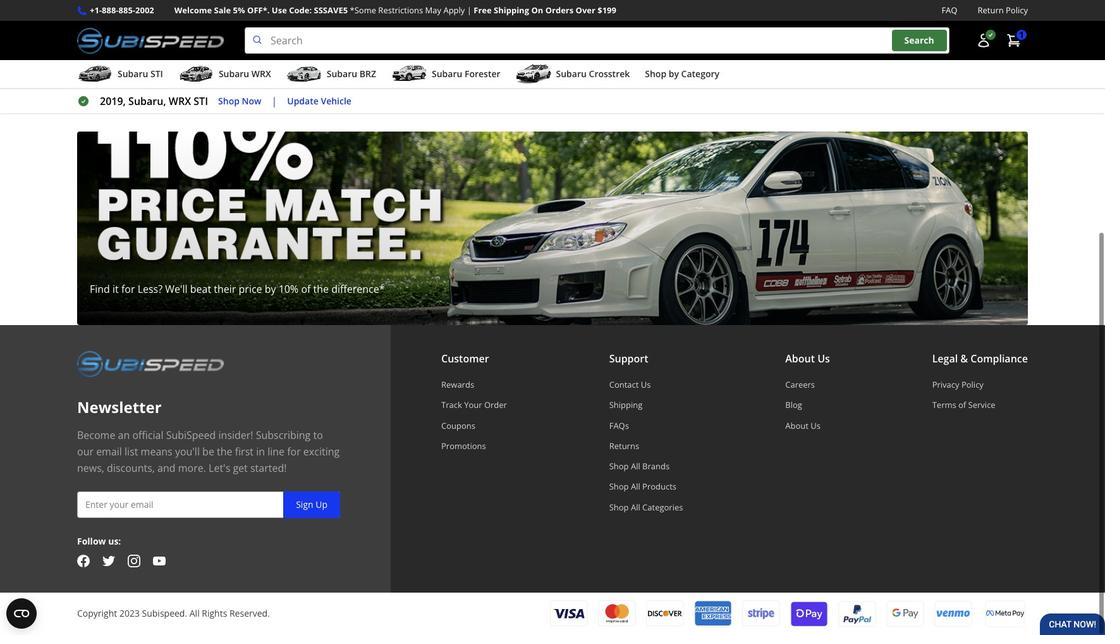 Task type: describe. For each thing, give the bounding box(es) containing it.
welcome sale 5% off*. use code: sssave5 *some restrictions may apply | free shipping on orders over $199
[[174, 4, 617, 16]]

discount
[[174, 10, 264, 37]]

shop for shop by category
[[645, 68, 667, 80]]

shop all brands
[[610, 461, 670, 472]]

0 vertical spatial use
[[272, 4, 287, 16]]

legal
[[933, 352, 958, 366]]

shop all products
[[610, 481, 677, 492]]

2019,
[[100, 94, 126, 108]]

us:
[[108, 535, 121, 547]]

we'll
[[165, 282, 188, 296]]

orders
[[546, 4, 574, 16]]

service
[[969, 399, 996, 411]]

search button
[[892, 30, 947, 51]]

track
[[442, 399, 462, 411]]

up
[[316, 499, 328, 511]]

careers
[[786, 379, 815, 390]]

open widget image
[[6, 598, 37, 629]]

paypal image
[[839, 600, 877, 628]]

1 vertical spatial of
[[959, 399, 967, 411]]

return policy link
[[978, 4, 1029, 17]]

our
[[77, 445, 94, 459]]

in
[[256, 445, 265, 459]]

1 horizontal spatial shipping
[[610, 399, 643, 411]]

category
[[682, 68, 720, 80]]

shop for shop all products
[[610, 481, 629, 492]]

update vehicle button
[[287, 94, 352, 108]]

0 horizontal spatial wrx
[[169, 94, 191, 108]]

subaru sti
[[118, 68, 163, 80]]

mastercard image
[[598, 601, 636, 627]]

1 vertical spatial |
[[272, 94, 277, 108]]

shop all categories
[[610, 501, 683, 513]]

discounts,
[[107, 461, 155, 475]]

shipping link
[[610, 399, 683, 411]]

shop all brands link
[[610, 461, 683, 472]]

means
[[141, 445, 173, 459]]

$199
[[598, 4, 617, 16]]

an
[[118, 428, 130, 442]]

find
[[90, 282, 110, 296]]

0 vertical spatial us
[[818, 352, 831, 366]]

privacy policy link
[[933, 379, 1029, 390]]

0 vertical spatial shipping
[[494, 4, 529, 16]]

a subaru crosstrek thumbnail image image
[[516, 65, 551, 84]]

discover image
[[647, 601, 684, 627]]

copyright
[[77, 608, 117, 620]]

sssave5
[[314, 4, 348, 16]]

subaru for subaru forester
[[432, 68, 463, 80]]

2 subispeed logo image from the top
[[77, 351, 225, 377]]

1 horizontal spatial sti
[[194, 94, 208, 108]]

all left rights
[[190, 608, 200, 620]]

about us link
[[786, 420, 831, 431]]

faq
[[942, 4, 958, 16]]

subaru forester button
[[392, 63, 501, 88]]

your
[[464, 399, 482, 411]]

subaru wrx
[[219, 68, 271, 80]]

difference*
[[332, 282, 385, 296]]

+1-888-885-2002 link
[[90, 4, 154, 17]]

follow
[[77, 535, 106, 547]]

youtube logo image
[[153, 555, 166, 567]]

0 vertical spatial for
[[121, 282, 135, 296]]

by inside dropdown button
[[669, 68, 679, 80]]

10%
[[279, 282, 299, 296]]

subaru wrx button
[[178, 63, 271, 88]]

2 about us from the top
[[786, 420, 821, 431]]

shop now link
[[218, 94, 262, 108]]

googlepay image
[[887, 600, 925, 628]]

support
[[610, 352, 649, 366]]

faqs
[[610, 420, 629, 431]]

the inside become an official subispeed insider! subscribing to our email list means you'll be the first in line for exciting news, discounts, and more. let's get started!
[[217, 445, 232, 459]]

us for about us link
[[811, 420, 821, 431]]

track your order link
[[442, 399, 507, 411]]

2023
[[119, 608, 140, 620]]

forester
[[465, 68, 501, 80]]

sale
[[214, 4, 231, 16]]

subaru brz button
[[286, 63, 376, 88]]

terms of service link
[[933, 399, 1029, 411]]

update
[[287, 95, 319, 107]]

a subaru brz thumbnail image image
[[286, 65, 322, 84]]

copyright 2023 subispeed. all rights reserved.
[[77, 608, 270, 620]]

privacy
[[933, 379, 960, 390]]

crosstrek
[[589, 68, 630, 80]]

blog link
[[786, 399, 831, 411]]

on
[[532, 4, 544, 16]]

become
[[77, 428, 115, 442]]

policy for privacy policy
[[962, 379, 984, 390]]

amex image
[[695, 601, 733, 627]]

coupons
[[442, 420, 476, 431]]

faq link
[[942, 4, 958, 17]]

order
[[484, 399, 507, 411]]

coupons link
[[442, 420, 507, 431]]

insider!
[[219, 428, 253, 442]]

Enter your email text field
[[77, 492, 340, 518]]

2019, subaru, wrx sti
[[100, 94, 208, 108]]

their
[[214, 282, 236, 296]]

legal & compliance
[[933, 352, 1029, 366]]

2 about from the top
[[786, 420, 809, 431]]

update vehicle
[[287, 95, 352, 107]]

email
[[96, 445, 122, 459]]

stripe image
[[743, 601, 781, 627]]

0 horizontal spatial by
[[265, 282, 276, 296]]

all for brands
[[631, 461, 641, 472]]

price
[[239, 282, 262, 296]]

compliance
[[971, 352, 1029, 366]]

888-
[[102, 4, 119, 16]]

follow us:
[[77, 535, 121, 547]]

wrx inside dropdown button
[[252, 68, 271, 80]]



Task type: locate. For each thing, give the bounding box(es) containing it.
1 vertical spatial wrx
[[169, 94, 191, 108]]

wrx down a subaru wrx thumbnail image
[[169, 94, 191, 108]]

0 horizontal spatial sti
[[151, 68, 163, 80]]

over
[[576, 4, 596, 16]]

shop down shop all products
[[610, 501, 629, 513]]

code
[[110, 48, 135, 62]]

all for categories
[[631, 501, 641, 513]]

2 vertical spatial us
[[811, 420, 821, 431]]

shop left the category
[[645, 68, 667, 80]]

find it for less? we'll beat their price by 10% of the difference*
[[90, 282, 385, 296]]

subaru down use code tangomike
[[118, 68, 148, 80]]

newsletter
[[77, 397, 162, 418]]

shop down shop all brands
[[610, 481, 629, 492]]

sign up button
[[284, 492, 340, 518]]

search
[[905, 34, 935, 46]]

all down shop all brands
[[631, 481, 641, 492]]

shop for shop all brands
[[610, 461, 629, 472]]

us up the careers link
[[818, 352, 831, 366]]

1 subaru from the left
[[118, 68, 148, 80]]

return policy
[[978, 4, 1029, 16]]

4 subaru from the left
[[432, 68, 463, 80]]

2 subaru from the left
[[219, 68, 249, 80]]

1 horizontal spatial the
[[313, 282, 329, 296]]

first
[[235, 445, 254, 459]]

1 vertical spatial policy
[[962, 379, 984, 390]]

brands
[[643, 461, 670, 472]]

about
[[786, 352, 815, 366], [786, 420, 809, 431]]

contact us
[[610, 379, 651, 390]]

about us down blog link
[[786, 420, 821, 431]]

us for contact us link
[[641, 379, 651, 390]]

it
[[113, 282, 119, 296]]

subispeed.
[[142, 608, 187, 620]]

of
[[301, 282, 311, 296], [959, 399, 967, 411]]

subispeed logo image
[[77, 27, 225, 54], [77, 351, 225, 377]]

0 vertical spatial sti
[[151, 68, 163, 80]]

return
[[978, 4, 1004, 16]]

by left 10%
[[265, 282, 276, 296]]

1 horizontal spatial use
[[272, 4, 287, 16]]

1 vertical spatial shipping
[[610, 399, 643, 411]]

subaru crosstrek
[[556, 68, 630, 80]]

tangomike
[[137, 48, 196, 62]]

3 subaru from the left
[[327, 68, 357, 80]]

subispeed
[[166, 428, 216, 442]]

us
[[818, 352, 831, 366], [641, 379, 651, 390], [811, 420, 821, 431]]

get
[[233, 461, 248, 475]]

1 horizontal spatial |
[[467, 4, 472, 16]]

subaru crosstrek button
[[516, 63, 630, 88]]

twitter logo image
[[102, 555, 115, 567]]

0 horizontal spatial for
[[121, 282, 135, 296]]

shipping left on
[[494, 4, 529, 16]]

subispeed logo image up newsletter
[[77, 351, 225, 377]]

1
[[1020, 29, 1025, 41]]

list
[[125, 445, 138, 459]]

free
[[474, 4, 492, 16]]

1 button
[[1001, 28, 1029, 53]]

use right the off*.
[[272, 4, 287, 16]]

1 vertical spatial sti
[[194, 94, 208, 108]]

visa image
[[550, 601, 588, 627]]

1 horizontal spatial wrx
[[252, 68, 271, 80]]

for right line
[[287, 445, 301, 459]]

us down blog link
[[811, 420, 821, 431]]

subaru left forester
[[432, 68, 463, 80]]

0 vertical spatial |
[[467, 4, 472, 16]]

shop for shop all categories
[[610, 501, 629, 513]]

0 vertical spatial wrx
[[252, 68, 271, 80]]

sti down "tangomike"
[[151, 68, 163, 80]]

| right now
[[272, 94, 277, 108]]

0 vertical spatial the
[[313, 282, 329, 296]]

1 about from the top
[[786, 352, 815, 366]]

policy for return policy
[[1006, 4, 1029, 16]]

about us
[[786, 352, 831, 366], [786, 420, 821, 431]]

subaru,
[[128, 94, 166, 108]]

1 vertical spatial the
[[217, 445, 232, 459]]

about up careers
[[786, 352, 815, 366]]

subaru for subaru brz
[[327, 68, 357, 80]]

policy
[[1006, 4, 1029, 16], [962, 379, 984, 390]]

for right it
[[121, 282, 135, 296]]

all for products
[[631, 481, 641, 492]]

faqs link
[[610, 420, 683, 431]]

subaru left 'brz'
[[327, 68, 357, 80]]

885-
[[119, 4, 135, 16]]

rewards
[[442, 379, 475, 390]]

0 vertical spatial about
[[786, 352, 815, 366]]

5 subaru from the left
[[556, 68, 587, 80]]

use up a subaru sti thumbnail image
[[90, 48, 108, 62]]

*some
[[350, 4, 376, 16]]

0 vertical spatial by
[[669, 68, 679, 80]]

apply
[[444, 4, 465, 16]]

shoppay image
[[791, 600, 829, 628]]

off*.
[[247, 4, 270, 16]]

welcome
[[174, 4, 212, 16]]

policy up 1
[[1006, 4, 1029, 16]]

0 horizontal spatial the
[[217, 445, 232, 459]]

track your order
[[442, 399, 507, 411]]

subaru for subaru wrx
[[219, 68, 249, 80]]

subispeed logo image down 2002
[[77, 27, 225, 54]]

1 horizontal spatial for
[[287, 445, 301, 459]]

sti inside 'dropdown button'
[[151, 68, 163, 80]]

1 vertical spatial by
[[265, 282, 276, 296]]

shop for shop now
[[218, 95, 240, 107]]

for inside become an official subispeed insider! subscribing to our email list means you'll be the first in line for exciting news, discounts, and more. let's get started!
[[287, 445, 301, 459]]

a subaru wrx thumbnail image image
[[178, 65, 214, 84]]

vehicle
[[321, 95, 352, 107]]

subaru for subaru sti
[[118, 68, 148, 80]]

sign
[[296, 499, 314, 511]]

rights
[[202, 608, 227, 620]]

0 vertical spatial about us
[[786, 352, 831, 366]]

1 subispeed logo image from the top
[[77, 27, 225, 54]]

0 horizontal spatial policy
[[962, 379, 984, 390]]

a subaru forester thumbnail image image
[[392, 65, 427, 84]]

may
[[425, 4, 442, 16]]

5%
[[233, 4, 245, 16]]

1 vertical spatial for
[[287, 445, 301, 459]]

1 vertical spatial about us
[[786, 420, 821, 431]]

+1-
[[90, 4, 102, 16]]

metapay image
[[987, 611, 1025, 617]]

promotions link
[[442, 440, 507, 452]]

0 horizontal spatial use
[[90, 48, 108, 62]]

shop all products link
[[610, 481, 683, 492]]

shop now
[[218, 95, 262, 107]]

a subaru sti thumbnail image image
[[77, 65, 113, 84]]

to
[[313, 428, 323, 442]]

0 vertical spatial subispeed logo image
[[77, 27, 225, 54]]

venmo image
[[935, 600, 973, 628]]

1 horizontal spatial by
[[669, 68, 679, 80]]

1 horizontal spatial of
[[959, 399, 967, 411]]

restrictions
[[379, 4, 423, 16]]

&
[[961, 352, 969, 366]]

shop by category button
[[645, 63, 720, 88]]

1 horizontal spatial policy
[[1006, 4, 1029, 16]]

subaru inside 'dropdown button'
[[118, 68, 148, 80]]

privacy policy
[[933, 379, 984, 390]]

0 horizontal spatial |
[[272, 94, 277, 108]]

all down shop all products
[[631, 501, 641, 513]]

the right 10%
[[313, 282, 329, 296]]

less?
[[138, 282, 163, 296]]

button image
[[977, 33, 992, 48]]

by left the category
[[669, 68, 679, 80]]

military
[[90, 10, 169, 37]]

shop down returns
[[610, 461, 629, 472]]

blog
[[786, 399, 803, 411]]

sti down a subaru wrx thumbnail image
[[194, 94, 208, 108]]

0 horizontal spatial shipping
[[494, 4, 529, 16]]

returns
[[610, 440, 640, 452]]

us up shipping link
[[641, 379, 651, 390]]

shipping down contact
[[610, 399, 643, 411]]

by
[[669, 68, 679, 80], [265, 282, 276, 296]]

0 horizontal spatial of
[[301, 282, 311, 296]]

terms
[[933, 399, 957, 411]]

0 vertical spatial policy
[[1006, 4, 1029, 16]]

about down blog
[[786, 420, 809, 431]]

facebook logo image
[[77, 555, 90, 567]]

brz
[[360, 68, 376, 80]]

all left "brands"
[[631, 461, 641, 472]]

of right 10%
[[301, 282, 311, 296]]

subaru up shop now
[[219, 68, 249, 80]]

shop by category
[[645, 68, 720, 80]]

0 vertical spatial of
[[301, 282, 311, 296]]

shop left now
[[218, 95, 240, 107]]

customer
[[442, 352, 489, 366]]

about us up the careers link
[[786, 352, 831, 366]]

subaru sti button
[[77, 63, 163, 88]]

the right be
[[217, 445, 232, 459]]

categories
[[643, 501, 683, 513]]

use code tangomike
[[90, 48, 196, 62]]

| left free at left
[[467, 4, 472, 16]]

subaru brz
[[327, 68, 376, 80]]

wrx up now
[[252, 68, 271, 80]]

returns link
[[610, 440, 683, 452]]

careers link
[[786, 379, 831, 390]]

1 vertical spatial subispeed logo image
[[77, 351, 225, 377]]

of right terms
[[959, 399, 967, 411]]

instagram logo image
[[128, 555, 140, 567]]

subaru for subaru crosstrek
[[556, 68, 587, 80]]

1 vertical spatial use
[[90, 48, 108, 62]]

subaru left crosstrek
[[556, 68, 587, 80]]

1 vertical spatial us
[[641, 379, 651, 390]]

news,
[[77, 461, 104, 475]]

shop inside dropdown button
[[645, 68, 667, 80]]

1 vertical spatial about
[[786, 420, 809, 431]]

subaru
[[118, 68, 148, 80], [219, 68, 249, 80], [327, 68, 357, 80], [432, 68, 463, 80], [556, 68, 587, 80]]

you'll
[[175, 445, 200, 459]]

contact us link
[[610, 379, 683, 390]]

policy up terms of service link
[[962, 379, 984, 390]]

search input field
[[245, 27, 950, 54]]

1 about us from the top
[[786, 352, 831, 366]]



Task type: vqa. For each thing, say whether or not it's contained in the screenshot.
Update Vehicle
yes



